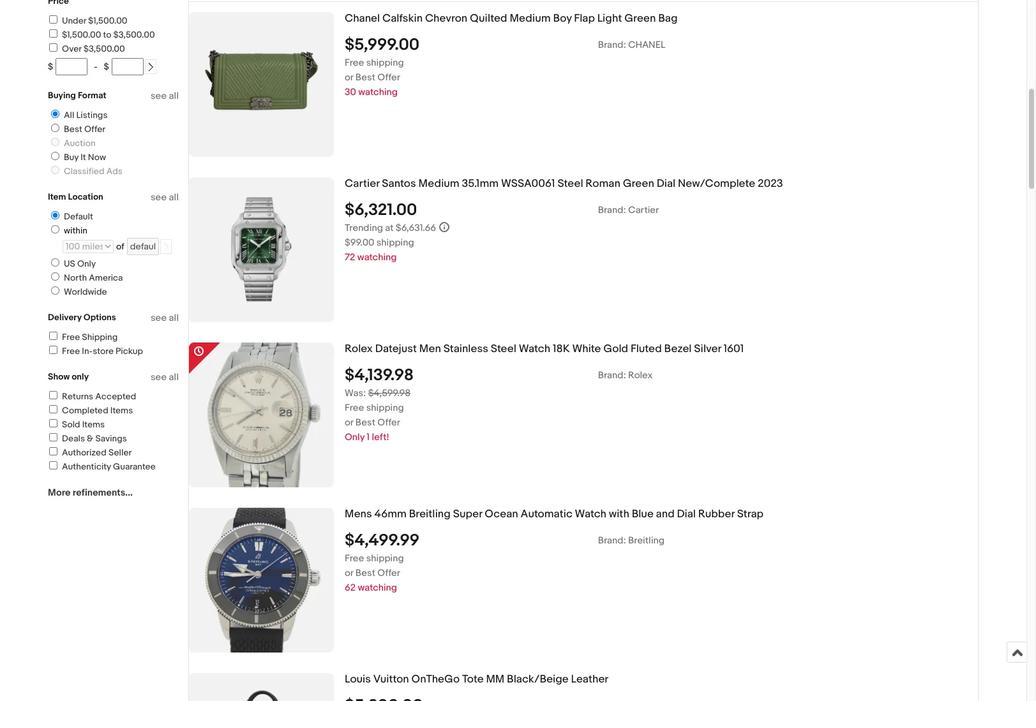 Task type: describe. For each thing, give the bounding box(es) containing it.
authenticity
[[62, 462, 111, 472]]

sold items link
[[47, 419, 105, 430]]

items for sold items
[[82, 419, 105, 430]]

free in-store pickup
[[62, 346, 143, 357]]

1 vertical spatial steel
[[491, 343, 516, 355]]

rolex datejust men stainless steel watch 18k white gold fluted bezel silver 1601
[[345, 343, 744, 355]]

louis vuitton onthego tote mm black/beige leather link
[[345, 673, 978, 687]]

location
[[68, 192, 103, 202]]

brand: rolex was: $4,599.98 free shipping or best offer only 1 left!
[[345, 369, 653, 443]]

see all for default
[[151, 192, 179, 204]]

free inside the brand: breitling free shipping or best offer 62 watching
[[345, 553, 364, 565]]

store
[[93, 346, 114, 357]]

best offer
[[64, 124, 105, 135]]

free inside brand: rolex was: $4,599.98 free shipping or best offer only 1 left!
[[345, 402, 364, 414]]

$4,599.98
[[368, 387, 411, 399]]

was:
[[345, 387, 366, 399]]

all for free shipping
[[169, 312, 179, 324]]

onthego
[[412, 673, 460, 686]]

Best Offer radio
[[51, 124, 59, 132]]

all for all listings
[[169, 90, 179, 102]]

Completed Items checkbox
[[49, 405, 57, 414]]

1 vertical spatial green
[[623, 177, 654, 190]]

tote
[[462, 673, 484, 686]]

stainless
[[443, 343, 488, 355]]

under
[[62, 15, 86, 26]]

new/complete
[[678, 177, 755, 190]]

authorized
[[62, 448, 106, 458]]

see all for free shipping
[[151, 312, 179, 324]]

completed items
[[62, 405, 133, 416]]

72
[[345, 251, 355, 263]]

0 vertical spatial steel
[[558, 177, 583, 190]]

roman
[[586, 177, 620, 190]]

show only
[[48, 372, 89, 382]]

0 vertical spatial green
[[625, 12, 656, 25]]

only
[[72, 372, 89, 382]]

0 horizontal spatial breitling
[[409, 508, 451, 521]]

chanel calfskin chevron quilted medium boy flap light green bag link
[[345, 12, 978, 25]]

all for default
[[169, 192, 179, 204]]

-
[[94, 61, 97, 72]]

listings
[[76, 110, 108, 121]]

best inside brand: rolex was: $4,599.98 free shipping or best offer only 1 left!
[[356, 417, 375, 429]]

boy
[[553, 12, 572, 25]]

offer inside brand: rolex was: $4,599.98 free shipping or best offer only 1 left!
[[378, 417, 400, 429]]

breitling inside the brand: breitling free shipping or best offer 62 watching
[[628, 535, 665, 547]]

Buy It Now radio
[[51, 152, 59, 160]]

bag
[[658, 12, 678, 25]]

Deals & Savings checkbox
[[49, 433, 57, 442]]

brand: for breitling
[[598, 535, 626, 547]]

fluted
[[631, 343, 662, 355]]

brand: for cartier
[[598, 204, 626, 216]]

or for $5,999.00
[[345, 71, 353, 83]]

1 vertical spatial cartier
[[628, 204, 659, 216]]

brand: cartier
[[598, 204, 659, 216]]

All Listings radio
[[51, 110, 59, 118]]

0 vertical spatial $1,500.00
[[88, 15, 127, 26]]

to
[[103, 29, 111, 40]]

2023
[[758, 177, 783, 190]]

mm
[[486, 673, 505, 686]]

US Only radio
[[51, 259, 59, 267]]

default
[[64, 211, 93, 222]]

buy it now
[[64, 152, 106, 163]]

watching inside $99.00 shipping 72 watching
[[357, 251, 397, 263]]

&
[[87, 433, 93, 444]]

see for free shipping
[[151, 312, 167, 324]]

0 horizontal spatial only
[[77, 259, 96, 269]]

see all button for returns accepted
[[151, 372, 179, 384]]

pickup
[[116, 346, 143, 357]]

30
[[345, 86, 356, 98]]

offer down listings
[[84, 124, 105, 135]]

calfskin
[[382, 12, 423, 25]]

authenticity guarantee
[[62, 462, 156, 472]]

under $1,500.00
[[62, 15, 127, 26]]

see for all listings
[[151, 90, 167, 102]]

Classified Ads radio
[[51, 166, 59, 174]]

Maximum Value text field
[[112, 58, 144, 75]]

wssa0061
[[501, 177, 555, 190]]

america
[[89, 273, 123, 283]]

bezel
[[664, 343, 692, 355]]

cartier santos medium 35.1mm wssa0061 steel roman green dial new/complete 2023 link
[[345, 177, 978, 191]]

$1,500.00 to $3,500.00
[[62, 29, 155, 40]]

completed
[[62, 405, 108, 416]]

mens 46mm breitling super ocean automatic watch with blue and dial rubber strap link
[[345, 508, 978, 521]]

see all for all listings
[[151, 90, 179, 102]]

shipping inside brand: chanel free shipping or best offer 30 watching
[[366, 57, 404, 69]]

left!
[[372, 431, 389, 443]]

default link
[[46, 211, 96, 222]]

rubber
[[698, 508, 735, 521]]

18k
[[553, 343, 570, 355]]

more
[[48, 487, 71, 499]]

us only link
[[46, 259, 98, 269]]

Free Shipping checkbox
[[49, 332, 57, 340]]

chanel calfskin chevron quilted medium boy flap light green bag image
[[189, 12, 334, 157]]

now
[[88, 152, 106, 163]]

$99.00
[[345, 237, 374, 249]]

see all for returns accepted
[[151, 372, 179, 384]]

white
[[572, 343, 601, 355]]

$ for maximum value text field
[[104, 61, 109, 72]]

best offer link
[[46, 124, 108, 135]]

see all button for free shipping
[[151, 312, 179, 324]]

light
[[597, 12, 622, 25]]

Free In-store Pickup checkbox
[[49, 346, 57, 354]]

format
[[78, 90, 106, 101]]

chevron
[[425, 12, 468, 25]]

sold
[[62, 419, 80, 430]]

auction
[[64, 138, 95, 149]]

shipping inside brand: rolex was: $4,599.98 free shipping or best offer only 1 left!
[[366, 402, 404, 414]]

submit price range image
[[146, 63, 155, 72]]

cartier santos medium 35.1mm wssa0061 steel roman green dial new/complete 2023
[[345, 177, 783, 190]]

men
[[419, 343, 441, 355]]

classified ads
[[64, 166, 122, 177]]

Authorized Seller checkbox
[[49, 448, 57, 456]]

over $3,500.00
[[62, 43, 125, 54]]

Under $1,500.00 checkbox
[[49, 15, 57, 24]]

rolex datejust men stainless steel watch 18k white gold fluted bezel silver 1601 image
[[198, 343, 324, 488]]

over $3,500.00 link
[[47, 43, 125, 54]]

all
[[64, 110, 74, 121]]

and
[[656, 508, 675, 521]]

46mm
[[374, 508, 407, 521]]

classified ads link
[[46, 166, 125, 177]]



Task type: locate. For each thing, give the bounding box(es) containing it.
buy
[[64, 152, 79, 163]]

1 vertical spatial watch
[[575, 508, 607, 521]]

best up 30
[[356, 71, 375, 83]]

chanel
[[628, 39, 665, 51]]

1 horizontal spatial steel
[[558, 177, 583, 190]]

4 see all from the top
[[151, 372, 179, 384]]

mens
[[345, 508, 372, 521]]

3 see all button from the top
[[151, 312, 179, 324]]

best up 62
[[356, 567, 375, 579]]

$ for minimum value text field
[[48, 61, 53, 72]]

shipping inside the brand: breitling free shipping or best offer 62 watching
[[366, 553, 404, 565]]

North America radio
[[51, 273, 59, 281]]

brand: down gold
[[598, 369, 626, 381]]

free inside brand: chanel free shipping or best offer 30 watching
[[345, 57, 364, 69]]

rolex down fluted
[[628, 369, 653, 381]]

delivery options
[[48, 312, 116, 323]]

0 horizontal spatial medium
[[419, 177, 459, 190]]

returns accepted
[[62, 391, 136, 402]]

cartier santos medium 35.1mm wssa0061 steel roman green dial new/complete 2023 image
[[189, 195, 334, 304]]

buying
[[48, 90, 76, 101]]

dial right and
[[677, 508, 696, 521]]

2 $ from the left
[[104, 61, 109, 72]]

us only
[[64, 259, 96, 269]]

shipping down $5,999.00
[[366, 57, 404, 69]]

1 horizontal spatial only
[[345, 431, 365, 443]]

blue
[[632, 508, 654, 521]]

Sold Items checkbox
[[49, 419, 57, 428]]

datejust
[[375, 343, 417, 355]]

1 horizontal spatial watch
[[575, 508, 607, 521]]

1 horizontal spatial breitling
[[628, 535, 665, 547]]

0 vertical spatial items
[[110, 405, 133, 416]]

1 see all from the top
[[151, 90, 179, 102]]

steel right stainless
[[491, 343, 516, 355]]

watching down $99.00
[[357, 251, 397, 263]]

3 brand: from the top
[[598, 369, 626, 381]]

0 horizontal spatial steel
[[491, 343, 516, 355]]

seller
[[108, 448, 132, 458]]

Over $3,500.00 checkbox
[[49, 43, 57, 52]]

Authenticity Guarantee checkbox
[[49, 462, 57, 470]]

brand: down with
[[598, 535, 626, 547]]

0 vertical spatial only
[[77, 259, 96, 269]]

3 see all from the top
[[151, 312, 179, 324]]

0 vertical spatial cartier
[[345, 177, 380, 190]]

in-
[[82, 346, 93, 357]]

mens 46mm breitling super ocean automatic watch with blue and dial rubber strap image
[[191, 508, 332, 653]]

louis vuitton onthego tote mm black/beige leather image
[[205, 673, 318, 702]]

brand: down roman
[[598, 204, 626, 216]]

rolex up $4,139.98
[[345, 343, 373, 355]]

see all
[[151, 90, 179, 102], [151, 192, 179, 204], [151, 312, 179, 324], [151, 372, 179, 384]]

0 horizontal spatial items
[[82, 419, 105, 430]]

see all button for default
[[151, 192, 179, 204]]

$6,321.00
[[345, 200, 417, 220]]

items up deals & savings
[[82, 419, 105, 430]]

$1,500.00 to $3,500.00 checkbox
[[49, 29, 57, 38]]

watching right 30
[[358, 86, 398, 98]]

Worldwide radio
[[51, 287, 59, 295]]

0 horizontal spatial cartier
[[345, 177, 380, 190]]

all for returns accepted
[[169, 372, 179, 384]]

free down was:
[[345, 402, 364, 414]]

watching inside brand: chanel free shipping or best offer 30 watching
[[358, 86, 398, 98]]

offer down $5,999.00
[[378, 71, 400, 83]]

ocean
[[485, 508, 518, 521]]

best
[[356, 71, 375, 83], [64, 124, 82, 135], [356, 417, 375, 429], [356, 567, 375, 579]]

deals
[[62, 433, 85, 444]]

1 vertical spatial items
[[82, 419, 105, 430]]

free
[[345, 57, 364, 69], [62, 332, 80, 343], [62, 346, 80, 357], [345, 402, 364, 414], [345, 553, 364, 565]]

1 horizontal spatial cartier
[[628, 204, 659, 216]]

ads
[[106, 166, 122, 177]]

trending at $6,631.66
[[345, 222, 436, 234]]

1 see all button from the top
[[151, 90, 179, 102]]

1 vertical spatial rolex
[[628, 369, 653, 381]]

best up auction "link"
[[64, 124, 82, 135]]

Auction radio
[[51, 138, 59, 146]]

0 horizontal spatial dial
[[657, 177, 676, 190]]

1 vertical spatial $1,500.00
[[62, 29, 101, 40]]

default text field
[[127, 238, 159, 255]]

1 vertical spatial medium
[[419, 177, 459, 190]]

3 or from the top
[[345, 567, 353, 579]]

or down was:
[[345, 417, 353, 429]]

$6,631.66
[[396, 222, 436, 234]]

free right free shipping option
[[62, 332, 80, 343]]

1 vertical spatial or
[[345, 417, 353, 429]]

$3,500.00 right to
[[113, 29, 155, 40]]

$5,999.00
[[345, 35, 420, 55]]

north america link
[[46, 273, 125, 283]]

completed items link
[[47, 405, 133, 416]]

deals & savings
[[62, 433, 127, 444]]

watching right 62
[[358, 582, 397, 594]]

Minimum Value text field
[[56, 58, 88, 75]]

item location
[[48, 192, 103, 202]]

2 vertical spatial or
[[345, 567, 353, 579]]

free up 30
[[345, 57, 364, 69]]

items for completed items
[[110, 405, 133, 416]]

see
[[151, 90, 167, 102], [151, 192, 167, 204], [151, 312, 167, 324], [151, 372, 167, 384]]

shipping down $4,499.99
[[366, 553, 404, 565]]

0 vertical spatial watching
[[358, 86, 398, 98]]

watch left the 18k
[[519, 343, 550, 355]]

1 brand: from the top
[[598, 39, 626, 51]]

brand: for chanel
[[598, 39, 626, 51]]

brand: inside brand: chanel free shipping or best offer 30 watching
[[598, 39, 626, 51]]

items
[[110, 405, 133, 416], [82, 419, 105, 430]]

see for default
[[151, 192, 167, 204]]

watching inside the brand: breitling free shipping or best offer 62 watching
[[358, 582, 397, 594]]

0 vertical spatial dial
[[657, 177, 676, 190]]

brand: breitling free shipping or best offer 62 watching
[[345, 535, 665, 594]]

leather
[[571, 673, 609, 686]]

medium left boy
[[510, 12, 551, 25]]

or inside brand: chanel free shipping or best offer 30 watching
[[345, 71, 353, 83]]

see for returns accepted
[[151, 372, 167, 384]]

classified
[[64, 166, 104, 177]]

breitling left super
[[409, 508, 451, 521]]

Returns Accepted checkbox
[[49, 391, 57, 400]]

best up 1
[[356, 417, 375, 429]]

all
[[169, 90, 179, 102], [169, 192, 179, 204], [169, 312, 179, 324], [169, 372, 179, 384]]

0 vertical spatial medium
[[510, 12, 551, 25]]

1 horizontal spatial dial
[[677, 508, 696, 521]]

4 brand: from the top
[[598, 535, 626, 547]]

0 vertical spatial watch
[[519, 343, 550, 355]]

breitling down blue on the right of page
[[628, 535, 665, 547]]

only left 1
[[345, 431, 365, 443]]

0 horizontal spatial $
[[48, 61, 53, 72]]

north america
[[64, 273, 123, 283]]

1 vertical spatial $3,500.00
[[83, 43, 125, 54]]

brand:
[[598, 39, 626, 51], [598, 204, 626, 216], [598, 369, 626, 381], [598, 535, 626, 547]]

shipping inside $99.00 shipping 72 watching
[[377, 237, 414, 249]]

offer inside the brand: breitling free shipping or best offer 62 watching
[[378, 567, 400, 579]]

2 brand: from the top
[[598, 204, 626, 216]]

best inside the brand: breitling free shipping or best offer 62 watching
[[356, 567, 375, 579]]

4 see from the top
[[151, 372, 167, 384]]

0 horizontal spatial rolex
[[345, 343, 373, 355]]

offer inside brand: chanel free shipping or best offer 30 watching
[[378, 71, 400, 83]]

35.1mm
[[462, 177, 499, 190]]

best inside brand: chanel free shipping or best offer 30 watching
[[356, 71, 375, 83]]

brand: for rolex
[[598, 369, 626, 381]]

north
[[64, 273, 87, 283]]

cartier down 'cartier santos medium 35.1mm wssa0061 steel roman green dial new/complete 2023' link
[[628, 204, 659, 216]]

more refinements...
[[48, 487, 133, 499]]

Default radio
[[51, 211, 59, 220]]

brand: chanel free shipping or best offer 30 watching
[[345, 39, 665, 98]]

1601
[[724, 343, 744, 355]]

watching for $5,999.00
[[358, 86, 398, 98]]

or
[[345, 71, 353, 83], [345, 417, 353, 429], [345, 567, 353, 579]]

only inside brand: rolex was: $4,599.98 free shipping or best offer only 1 left!
[[345, 431, 365, 443]]

1 $ from the left
[[48, 61, 53, 72]]

1 horizontal spatial rolex
[[628, 369, 653, 381]]

buy it now link
[[46, 152, 109, 163]]

0 horizontal spatial watch
[[519, 343, 550, 355]]

1 all from the top
[[169, 90, 179, 102]]

1 vertical spatial dial
[[677, 508, 696, 521]]

4 see all button from the top
[[151, 372, 179, 384]]

at
[[385, 222, 394, 234]]

or up 62
[[345, 567, 353, 579]]

2 vertical spatial watching
[[358, 582, 397, 594]]

free shipping link
[[47, 332, 118, 343]]

2 or from the top
[[345, 417, 353, 429]]

2 see from the top
[[151, 192, 167, 204]]

dial up brand: cartier
[[657, 177, 676, 190]]

brand: down light
[[598, 39, 626, 51]]

watching
[[358, 86, 398, 98], [357, 251, 397, 263], [358, 582, 397, 594]]

all listings link
[[46, 110, 110, 121]]

only up north america link
[[77, 259, 96, 269]]

0 vertical spatial or
[[345, 71, 353, 83]]

green up chanel
[[625, 12, 656, 25]]

automatic
[[521, 508, 573, 521]]

louis vuitton onthego tote mm black/beige leather
[[345, 673, 609, 686]]

worldwide link
[[46, 287, 109, 298]]

or for $4,499.99
[[345, 567, 353, 579]]

trending
[[345, 222, 383, 234]]

chanel
[[345, 12, 380, 25]]

3 all from the top
[[169, 312, 179, 324]]

or up 30
[[345, 71, 353, 83]]

see all button
[[151, 90, 179, 102], [151, 192, 179, 204], [151, 312, 179, 324], [151, 372, 179, 384]]

only
[[77, 259, 96, 269], [345, 431, 365, 443]]

shipping
[[82, 332, 118, 343]]

watching for $4,499.99
[[358, 582, 397, 594]]

item
[[48, 192, 66, 202]]

medium right santos at top
[[419, 177, 459, 190]]

free left in-
[[62, 346, 80, 357]]

watch
[[519, 343, 550, 355], [575, 508, 607, 521]]

1 vertical spatial only
[[345, 431, 365, 443]]

1 or from the top
[[345, 71, 353, 83]]

watch left with
[[575, 508, 607, 521]]

cartier up '$6,321.00'
[[345, 177, 380, 190]]

$3,500.00 down to
[[83, 43, 125, 54]]

$ right '-'
[[104, 61, 109, 72]]

1 horizontal spatial items
[[110, 405, 133, 416]]

0 vertical spatial breitling
[[409, 508, 451, 521]]

1 vertical spatial breitling
[[628, 535, 665, 547]]

offer down $4,499.99
[[378, 567, 400, 579]]

$ down over $3,500.00 option
[[48, 61, 53, 72]]

guarantee
[[113, 462, 156, 472]]

free up 62
[[345, 553, 364, 565]]

items down accepted
[[110, 405, 133, 416]]

go image
[[161, 243, 170, 252]]

1 horizontal spatial medium
[[510, 12, 551, 25]]

$1,500.00 up over $3,500.00 link
[[62, 29, 101, 40]]

1 vertical spatial watching
[[357, 251, 397, 263]]

3 see from the top
[[151, 312, 167, 324]]

brand: inside brand: rolex was: $4,599.98 free shipping or best offer only 1 left!
[[598, 369, 626, 381]]

strap
[[737, 508, 764, 521]]

0 vertical spatial rolex
[[345, 343, 373, 355]]

or inside brand: rolex was: $4,599.98 free shipping or best offer only 1 left!
[[345, 417, 353, 429]]

chanel calfskin chevron quilted medium boy flap light green bag
[[345, 12, 678, 25]]

or inside the brand: breitling free shipping or best offer 62 watching
[[345, 567, 353, 579]]

0 vertical spatial $3,500.00
[[113, 29, 155, 40]]

green up brand: cartier
[[623, 177, 654, 190]]

$1,500.00 to $3,500.00 link
[[47, 29, 155, 40]]

rolex inside brand: rolex was: $4,599.98 free shipping or best offer only 1 left!
[[628, 369, 653, 381]]

within radio
[[51, 225, 59, 234]]

louis
[[345, 673, 371, 686]]

mens 46mm breitling super ocean automatic watch with blue and dial rubber strap
[[345, 508, 764, 521]]

rolex
[[345, 343, 373, 355], [628, 369, 653, 381]]

options
[[83, 312, 116, 323]]

super
[[453, 508, 482, 521]]

see all button for all listings
[[151, 90, 179, 102]]

santos
[[382, 177, 416, 190]]

under $1,500.00 link
[[47, 15, 127, 26]]

steel left roman
[[558, 177, 583, 190]]

2 see all from the top
[[151, 192, 179, 204]]

us
[[64, 259, 75, 269]]

2 see all button from the top
[[151, 192, 179, 204]]

offer up left!
[[378, 417, 400, 429]]

shipping down the trending at $6,631.66
[[377, 237, 414, 249]]

shipping down '$4,599.98'
[[366, 402, 404, 414]]

brand: inside the brand: breitling free shipping or best offer 62 watching
[[598, 535, 626, 547]]

2 all from the top
[[169, 192, 179, 204]]

4 all from the top
[[169, 372, 179, 384]]

1 horizontal spatial $
[[104, 61, 109, 72]]

1 see from the top
[[151, 90, 167, 102]]

$1,500.00 up to
[[88, 15, 127, 26]]



Task type: vqa. For each thing, say whether or not it's contained in the screenshot.
Roman
yes



